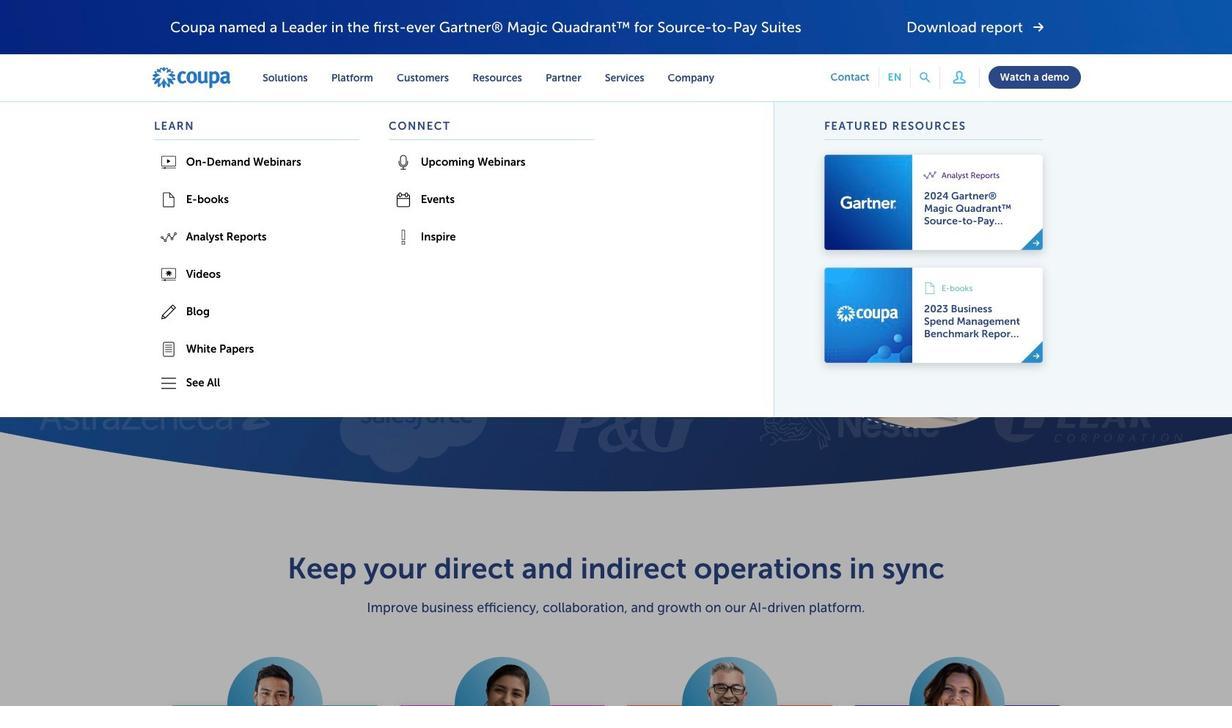 Task type: describe. For each thing, give the bounding box(es) containing it.
home image
[[151, 66, 232, 89]]

2 headshot of staff member image from the left
[[682, 658, 778, 707]]

staff members talking image
[[777, 160, 1063, 428]]



Task type: locate. For each thing, give the bounding box(es) containing it.
headshot staff member image
[[227, 658, 323, 707]]

3 headshot of staff member image from the left
[[910, 658, 1005, 707]]

arrow image
[[1033, 240, 1040, 247]]

0 horizontal spatial headshot of staff member image
[[455, 658, 550, 707]]

headshot of staff member image
[[455, 658, 550, 707], [682, 658, 778, 707], [910, 658, 1005, 707]]

1 headshot of staff member image from the left
[[455, 658, 550, 707]]

mag glass image
[[920, 72, 931, 83]]

2 horizontal spatial headshot of staff member image
[[910, 658, 1005, 707]]

platform_user_centric image
[[949, 66, 970, 88]]

1 horizontal spatial headshot of staff member image
[[682, 658, 778, 707]]



